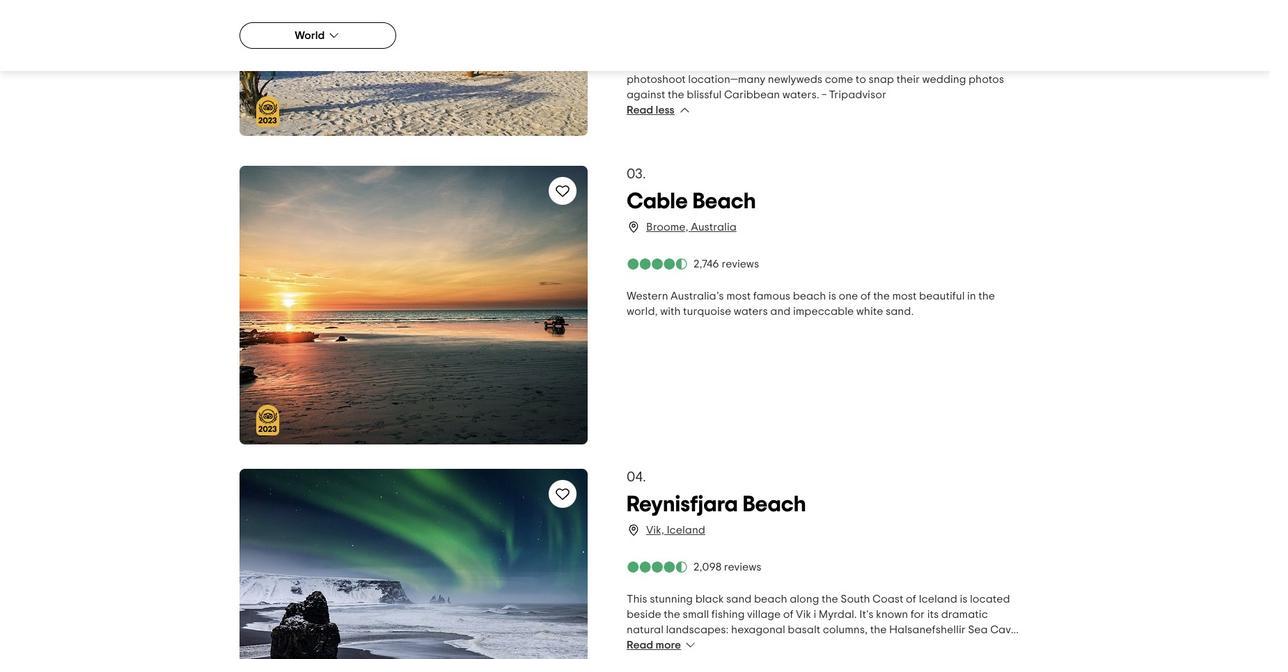 Task type: vqa. For each thing, say whether or not it's contained in the screenshot.
by
no



Task type: describe. For each thing, give the bounding box(es) containing it.
more
[[656, 640, 682, 651]]

2 2023 link from the top
[[240, 166, 588, 447]]

cable
[[627, 190, 688, 213]]

one
[[839, 291, 859, 302]]

less
[[656, 105, 675, 116]]

beautiful
[[920, 291, 965, 302]]

read more button
[[627, 638, 698, 652]]

4.5 of 5 bubbles image for cable
[[627, 259, 688, 270]]

known
[[877, 609, 909, 620]]

village
[[748, 609, 781, 620]]

located
[[971, 594, 1011, 605]]

small
[[683, 609, 710, 620]]

famous
[[754, 291, 791, 302]]

myrdal.
[[819, 609, 858, 620]]

reynisfjara
[[627, 493, 739, 516]]

read more
[[627, 640, 682, 651]]

1 most from the left
[[727, 291, 751, 302]]

careful
[[915, 640, 952, 651]]

beside
[[627, 609, 662, 620]]

broome, australia link
[[647, 222, 737, 233]]

reviews for cable
[[722, 259, 760, 270]]

2,746 reviews link
[[627, 256, 1023, 272]]

. for cable beach
[[643, 167, 646, 181]]

is inside 'western australia's most famous beach is one of the most beautiful in the world, with turquoise waters and impeccable white sand.'
[[829, 291, 837, 302]]

reynisfjara beach image
[[240, 469, 588, 659]]

reviews for reynisfjara
[[725, 562, 762, 573]]

2,098 reviews
[[694, 562, 762, 573]]

world
[[295, 30, 325, 41]]

with
[[661, 306, 681, 317]]

stunning
[[650, 594, 693, 605]]

of up for
[[907, 594, 917, 605]]

world button
[[240, 22, 396, 49]]

the up myrdal. at the right bottom of the page
[[822, 594, 839, 605]]

2,098 reviews link
[[627, 560, 1023, 575]]

vik,
[[647, 525, 665, 536]]

vik
[[797, 609, 812, 620]]

hexagonal
[[732, 624, 786, 635]]

cave,
[[991, 624, 1021, 635]]

1 2023 link from the top
[[240, 96, 588, 138]]

for
[[911, 609, 925, 620]]

1 vertical spatial that
[[848, 655, 869, 659]]

its
[[928, 609, 939, 620]]

beach for impeccable
[[793, 291, 827, 302]]

sea.
[[856, 640, 878, 651]]

south
[[841, 594, 871, 605]]

waves
[[814, 655, 845, 659]]

0 vertical spatial iceland
[[667, 525, 706, 536]]

this stunning black sand beach along the south coast of iceland is located beside the small fishing village of vik i myrdal. it's known for its dramatic natural landscapes: hexagonal basalt columns, the halsanefshellir sea cave, and large rock formations that rise out of the sea. but be careful when visiting though—the spot is prone to sneaker waves that can crash as
[[627, 594, 1021, 659]]

prone
[[725, 655, 755, 659]]

basalt
[[788, 624, 821, 635]]

the right in
[[979, 291, 996, 302]]

but
[[880, 640, 897, 651]]

. for reynisfjara beach
[[643, 470, 647, 484]]

turquoise
[[684, 306, 732, 317]]

sand
[[727, 594, 752, 605]]

i
[[814, 609, 817, 620]]

of left vik
[[784, 609, 794, 620]]

read for read more
[[627, 640, 654, 651]]

can
[[871, 655, 891, 659]]

to
[[758, 655, 768, 659]]

rise
[[785, 640, 803, 651]]

it's
[[860, 609, 874, 620]]

reynisfjara beach link
[[627, 491, 1023, 518]]

the up but
[[871, 624, 887, 635]]

coast
[[873, 594, 904, 605]]

sneaker
[[771, 655, 811, 659]]

sea
[[969, 624, 989, 635]]

waters
[[734, 306, 768, 317]]

formations
[[704, 640, 759, 651]]

rock
[[679, 640, 702, 651]]



Task type: locate. For each thing, give the bounding box(es) containing it.
and
[[771, 306, 791, 317], [627, 640, 647, 651]]

spot
[[690, 655, 712, 659]]

0 vertical spatial that
[[761, 640, 782, 651]]

1 horizontal spatial is
[[829, 291, 837, 302]]

of up waves
[[825, 640, 835, 651]]

2023 link
[[240, 96, 588, 138], [240, 166, 588, 447]]

cable beach link
[[627, 188, 1023, 215]]

2 read from the top
[[627, 640, 654, 651]]

beach
[[793, 291, 827, 302], [755, 594, 788, 605]]

read less
[[627, 105, 675, 116]]

of inside 'western australia's most famous beach is one of the most beautiful in the world, with turquoise waters and impeccable white sand.'
[[861, 291, 871, 302]]

4.5 of 5 bubbles image inside 2,098 reviews link
[[627, 562, 688, 573]]

be
[[899, 640, 913, 651]]

0 horizontal spatial that
[[761, 640, 782, 651]]

1 vertical spatial and
[[627, 640, 647, 651]]

1 vertical spatial save to a trip image
[[555, 486, 571, 502]]

2 most from the left
[[893, 291, 917, 302]]

. up cable
[[643, 167, 646, 181]]

03 .
[[627, 167, 646, 181]]

beach for of
[[755, 594, 788, 605]]

4.5 of 5 bubbles image up stunning
[[627, 562, 688, 573]]

save to a trip image for cable beach
[[555, 183, 571, 199]]

australia
[[691, 222, 737, 233]]

2 4.5 of 5 bubbles image from the top
[[627, 562, 688, 573]]

0 vertical spatial reviews
[[722, 259, 760, 270]]

2 save to a trip image from the top
[[555, 486, 571, 502]]

the
[[874, 291, 890, 302], [979, 291, 996, 302], [822, 594, 839, 605], [664, 609, 681, 620], [871, 624, 887, 635], [837, 640, 854, 651]]

australia's
[[671, 291, 724, 302]]

columns,
[[823, 624, 868, 635]]

2 vertical spatial is
[[715, 655, 723, 659]]

beach inside "link"
[[693, 190, 757, 213]]

save to a trip image for reynisfjara beach
[[555, 486, 571, 502]]

most
[[727, 291, 751, 302], [893, 291, 917, 302]]

0 horizontal spatial beach
[[755, 594, 788, 605]]

sand.
[[886, 306, 914, 317]]

2 . from the top
[[643, 470, 647, 484]]

read less button
[[627, 103, 692, 117]]

1 vertical spatial iceland
[[919, 594, 958, 605]]

iceland down reynisfjara
[[667, 525, 706, 536]]

.
[[643, 167, 646, 181], [643, 470, 647, 484]]

though—the
[[627, 655, 687, 659]]

1 save to a trip image from the top
[[555, 183, 571, 199]]

read for read less
[[627, 105, 654, 116]]

04 .
[[627, 470, 647, 484]]

1 horizontal spatial iceland
[[919, 594, 958, 605]]

that
[[761, 640, 782, 651], [848, 655, 869, 659]]

western australia's most famous beach is one of the most beautiful in the world, with turquoise waters and impeccable white sand.
[[627, 291, 996, 317]]

1 vertical spatial is
[[960, 594, 968, 605]]

reviews
[[722, 259, 760, 270], [725, 562, 762, 573]]

beach inside this stunning black sand beach along the south coast of iceland is located beside the small fishing village of vik i myrdal. it's known for its dramatic natural landscapes: hexagonal basalt columns, the halsanefshellir sea cave, and large rock formations that rise out of the sea. but be careful when visiting though—the spot is prone to sneaker waves that can crash as
[[755, 594, 788, 605]]

most up sand.
[[893, 291, 917, 302]]

0 horizontal spatial and
[[627, 640, 647, 651]]

broome, australia
[[647, 222, 737, 233]]

in
[[968, 291, 977, 302]]

0 horizontal spatial iceland
[[667, 525, 706, 536]]

along
[[790, 594, 820, 605]]

cable beach image
[[240, 166, 588, 445]]

that up to
[[761, 640, 782, 651]]

1 vertical spatial read
[[627, 640, 654, 651]]

impeccable
[[794, 306, 854, 317]]

that down sea.
[[848, 655, 869, 659]]

1 vertical spatial .
[[643, 470, 647, 484]]

1 vertical spatial reviews
[[725, 562, 762, 573]]

beach up impeccable
[[793, 291, 827, 302]]

visiting
[[983, 640, 1018, 651]]

landscapes:
[[667, 624, 729, 635]]

is up 'dramatic'
[[960, 594, 968, 605]]

0 vertical spatial beach
[[793, 291, 827, 302]]

halsanefshellir
[[890, 624, 966, 635]]

iceland inside this stunning black sand beach along the south coast of iceland is located beside the small fishing village of vik i myrdal. it's known for its dramatic natural landscapes: hexagonal basalt columns, the halsanefshellir sea cave, and large rock formations that rise out of the sea. but be careful when visiting though—the spot is prone to sneaker waves that can crash as
[[919, 594, 958, 605]]

the down stunning
[[664, 609, 681, 620]]

1 horizontal spatial that
[[848, 655, 869, 659]]

1 vertical spatial 2023 link
[[240, 166, 588, 447]]

reviews up sand
[[725, 562, 762, 573]]

vik, iceland
[[647, 525, 706, 536]]

broome,
[[647, 222, 689, 233]]

4.5 of 5 bubbles image for reynisfjara
[[627, 562, 688, 573]]

vik, iceland link
[[647, 525, 706, 536]]

black
[[696, 594, 724, 605]]

0 vertical spatial 2023 link
[[240, 96, 588, 138]]

read inside button
[[627, 105, 654, 116]]

and inside this stunning black sand beach along the south coast of iceland is located beside the small fishing village of vik i myrdal. it's known for its dramatic natural landscapes: hexagonal basalt columns, the halsanefshellir sea cave, and large rock formations that rise out of the sea. but be careful when visiting though—the spot is prone to sneaker waves that can crash as
[[627, 640, 647, 651]]

2,746
[[694, 259, 720, 270]]

of up white
[[861, 291, 871, 302]]

when
[[954, 640, 981, 651]]

white
[[857, 306, 884, 317]]

1 vertical spatial beach
[[743, 493, 807, 516]]

iceland
[[667, 525, 706, 536], [919, 594, 958, 605]]

4.5 of 5 bubbles image inside 2,746 reviews link
[[627, 259, 688, 270]]

western
[[627, 291, 669, 302]]

4.5 of 5 bubbles image
[[627, 259, 688, 270], [627, 562, 688, 573]]

dramatic
[[942, 609, 989, 620]]

0 vertical spatial is
[[829, 291, 837, 302]]

0 vertical spatial save to a trip image
[[555, 183, 571, 199]]

save to a trip image
[[555, 183, 571, 199], [555, 486, 571, 502]]

0 horizontal spatial most
[[727, 291, 751, 302]]

0 vertical spatial .
[[643, 167, 646, 181]]

read down natural in the bottom of the page
[[627, 640, 654, 651]]

1 read from the top
[[627, 105, 654, 116]]

read left less
[[627, 105, 654, 116]]

04
[[627, 470, 643, 484]]

0 vertical spatial and
[[771, 306, 791, 317]]

most up waters
[[727, 291, 751, 302]]

beach up "village"
[[755, 594, 788, 605]]

0 vertical spatial read
[[627, 105, 654, 116]]

1 vertical spatial beach
[[755, 594, 788, 605]]

large
[[650, 640, 677, 651]]

2,098
[[694, 562, 722, 573]]

the up white
[[874, 291, 890, 302]]

is left one on the top right of page
[[829, 291, 837, 302]]

. up reynisfjara
[[643, 470, 647, 484]]

1 horizontal spatial most
[[893, 291, 917, 302]]

read inside button
[[627, 640, 654, 651]]

beach for reynisfjara beach
[[743, 493, 807, 516]]

out
[[805, 640, 822, 651]]

0 vertical spatial beach
[[693, 190, 757, 213]]

iceland up the its
[[919, 594, 958, 605]]

4.5 of 5 bubbles image up western
[[627, 259, 688, 270]]

2 horizontal spatial is
[[960, 594, 968, 605]]

world,
[[627, 306, 658, 317]]

1 . from the top
[[643, 167, 646, 181]]

of
[[861, 291, 871, 302], [907, 594, 917, 605], [784, 609, 794, 620], [825, 640, 835, 651]]

03
[[627, 167, 643, 181]]

the down columns, on the bottom right of the page
[[837, 640, 854, 651]]

and down famous at the right top of page
[[771, 306, 791, 317]]

0 horizontal spatial is
[[715, 655, 723, 659]]

natural
[[627, 624, 664, 635]]

0 vertical spatial 4.5 of 5 bubbles image
[[627, 259, 688, 270]]

and down natural in the bottom of the page
[[627, 640, 647, 651]]

and inside 'western australia's most famous beach is one of the most beautiful in the world, with turquoise waters and impeccable white sand.'
[[771, 306, 791, 317]]

crash
[[893, 655, 922, 659]]

beach
[[693, 190, 757, 213], [743, 493, 807, 516]]

1 horizontal spatial and
[[771, 306, 791, 317]]

cable beach
[[627, 190, 757, 213]]

beach inside 'western australia's most famous beach is one of the most beautiful in the world, with turquoise waters and impeccable white sand.'
[[793, 291, 827, 302]]

beach for cable beach
[[693, 190, 757, 213]]

is down "formations"
[[715, 655, 723, 659]]

2,746 reviews
[[694, 259, 760, 270]]

1 vertical spatial 4.5 of 5 bubbles image
[[627, 562, 688, 573]]

this
[[627, 594, 648, 605]]

reynisfjara beach
[[627, 493, 807, 516]]

fishing
[[712, 609, 745, 620]]

reviews right 2,746
[[722, 259, 760, 270]]

1 horizontal spatial beach
[[793, 291, 827, 302]]

1 4.5 of 5 bubbles image from the top
[[627, 259, 688, 270]]



